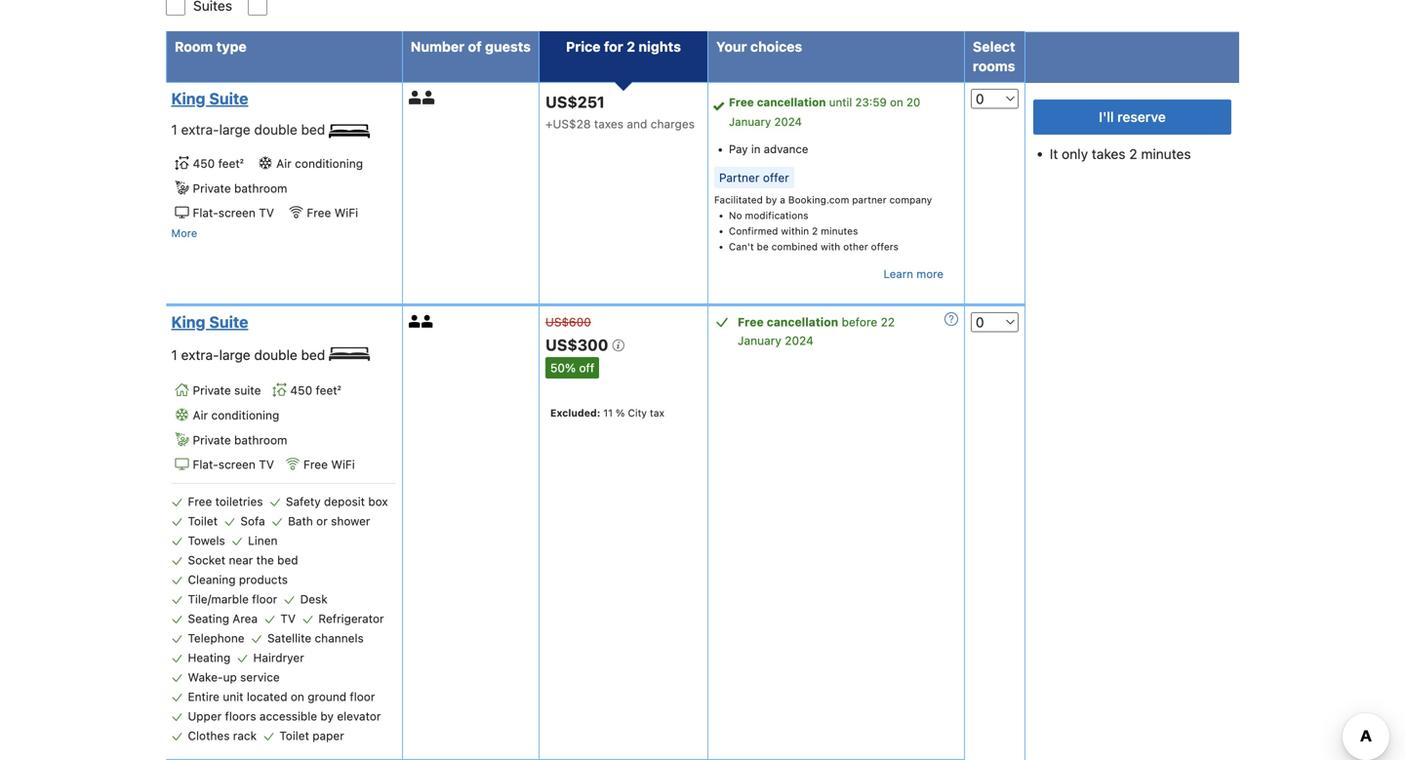 Task type: describe. For each thing, give the bounding box(es) containing it.
23:59
[[855, 96, 887, 109]]

50% off
[[550, 361, 594, 375]]

entire
[[188, 690, 220, 704]]

1 vertical spatial air conditioning
[[193, 408, 279, 422]]

linen
[[248, 534, 278, 548]]

pay
[[729, 143, 748, 156]]

0 horizontal spatial floor
[[252, 592, 277, 606]]

king suite link for air
[[171, 89, 391, 108]]

cleaning products
[[188, 573, 288, 587]]

22
[[881, 315, 895, 329]]

excluded: 11 % city tax
[[550, 407, 664, 419]]

no
[[729, 210, 742, 221]]

toilet for toilet
[[188, 514, 218, 528]]

1 horizontal spatial 450 feet²
[[290, 384, 341, 397]]

be
[[757, 241, 769, 252]]

near
[[229, 553, 253, 567]]

excluded:
[[550, 407, 600, 419]]

wake-
[[188, 670, 223, 684]]

1 private from the top
[[193, 181, 231, 195]]

%
[[616, 407, 625, 419]]

it only takes 2 minutes
[[1050, 146, 1191, 162]]

0 vertical spatial 450 feet²
[[193, 157, 244, 170]]

partner
[[852, 194, 887, 205]]

free cancellation for before 22 january 2024
[[738, 315, 838, 329]]

free cancellation for until 23:59 on 20 january 2024
[[729, 96, 826, 109]]

0 horizontal spatial 2
[[627, 39, 635, 55]]

cancellation for until
[[757, 96, 826, 109]]

1 vertical spatial conditioning
[[211, 408, 279, 422]]

products
[[239, 573, 288, 587]]

sofa
[[240, 514, 265, 528]]

cleaning
[[188, 573, 236, 587]]

number of guests
[[411, 39, 531, 55]]

1 private bathroom from the top
[[193, 181, 287, 195]]

no modifications confirmed within 2 minutes can't be combined with other offers
[[729, 210, 899, 252]]

rooms
[[973, 58, 1015, 74]]

more details on meals and payment options image
[[945, 312, 958, 326]]

until 23:59 on 20 january 2024
[[729, 96, 920, 128]]

floors
[[225, 710, 256, 723]]

2 bathroom from the top
[[234, 433, 287, 447]]

channels
[[315, 631, 364, 645]]

clothes rack
[[188, 729, 257, 743]]

double for air conditioning
[[254, 122, 297, 138]]

towels
[[188, 534, 225, 548]]

extra- for 450 feet²
[[181, 122, 219, 138]]

service
[[240, 670, 280, 684]]

large for feet²
[[219, 122, 250, 138]]

free toiletries
[[188, 495, 263, 509]]

can't
[[729, 241, 754, 252]]

suite for feet²
[[209, 89, 248, 108]]

king for private suite
[[171, 313, 205, 331]]

1 bathroom from the top
[[234, 181, 287, 195]]

in
[[751, 143, 761, 156]]

heating
[[188, 651, 230, 665]]

up
[[223, 670, 237, 684]]

booking.com
[[788, 194, 849, 205]]

suite for suite
[[209, 313, 248, 331]]

until
[[829, 96, 852, 109]]

wake-up service
[[188, 670, 280, 684]]

rack
[[233, 729, 257, 743]]

2024 inside before 22 january 2024
[[785, 334, 814, 347]]

more
[[917, 267, 944, 281]]

it
[[1050, 146, 1058, 162]]

facilitated
[[714, 194, 763, 205]]

learn
[[884, 267, 913, 281]]

price
[[566, 39, 601, 55]]

1 horizontal spatial minutes
[[1141, 146, 1191, 162]]

1 screen from the top
[[218, 206, 256, 220]]

with
[[821, 241, 840, 252]]

offer
[[763, 171, 789, 184]]

seating
[[188, 612, 229, 626]]

tax
[[650, 407, 664, 419]]

charges
[[651, 117, 695, 131]]

11
[[603, 407, 613, 419]]

choices
[[750, 39, 802, 55]]

january inside before 22 january 2024
[[738, 334, 781, 347]]

box
[[368, 495, 388, 509]]

bed for conditioning
[[301, 122, 325, 138]]

bath
[[288, 514, 313, 528]]

elevator
[[337, 710, 381, 723]]

seating area
[[188, 612, 258, 626]]

offers
[[871, 241, 899, 252]]

before 22 january 2024
[[738, 315, 895, 347]]

accessible
[[259, 710, 317, 723]]

only
[[1062, 146, 1088, 162]]

king suite for private
[[171, 313, 248, 331]]

20
[[906, 96, 920, 109]]

0 vertical spatial conditioning
[[295, 157, 363, 170]]

deposit
[[324, 495, 365, 509]]

1 vertical spatial free wifi
[[303, 458, 355, 471]]

0 vertical spatial free wifi
[[307, 206, 358, 220]]

safety deposit box
[[286, 495, 388, 509]]

price for 2 nights
[[566, 39, 681, 55]]

toilet for toilet paper
[[279, 729, 309, 743]]

before
[[842, 315, 877, 329]]

0 horizontal spatial feet²
[[218, 157, 244, 170]]

safety
[[286, 495, 321, 509]]

double for 450 feet²
[[254, 347, 297, 363]]

hairdryer
[[253, 651, 304, 665]]

or
[[316, 514, 328, 528]]

of
[[468, 39, 482, 55]]

1 vertical spatial wifi
[[331, 458, 355, 471]]

your
[[716, 39, 747, 55]]

telephone
[[188, 631, 245, 645]]

us$251
[[545, 93, 605, 111]]

0 horizontal spatial on
[[291, 690, 304, 704]]

50%
[[550, 361, 576, 375]]

within
[[781, 225, 809, 237]]

2 flat-screen tv from the top
[[193, 458, 274, 471]]



Task type: vqa. For each thing, say whether or not it's contained in the screenshot.
by
yes



Task type: locate. For each thing, give the bounding box(es) containing it.
1 king from the top
[[171, 89, 205, 108]]

1 king suite link from the top
[[171, 89, 391, 108]]

1 vertical spatial extra-
[[181, 347, 219, 363]]

2 private bathroom from the top
[[193, 433, 287, 447]]

2 horizontal spatial 2
[[1129, 146, 1137, 162]]

1 vertical spatial floor
[[350, 690, 375, 704]]

1 horizontal spatial 450
[[290, 384, 312, 397]]

1 vertical spatial large
[[219, 347, 250, 363]]

advance
[[764, 143, 808, 156]]

flat- up the more at the top left of the page
[[193, 206, 218, 220]]

0 vertical spatial double
[[254, 122, 297, 138]]

1 vertical spatial january
[[738, 334, 781, 347]]

january down be
[[738, 334, 781, 347]]

private bathroom down "suite"
[[193, 433, 287, 447]]

upper
[[188, 710, 222, 723]]

1 vertical spatial toilet
[[279, 729, 309, 743]]

guests
[[485, 39, 531, 55]]

free cancellation up advance at top right
[[729, 96, 826, 109]]

0 horizontal spatial toilet
[[188, 514, 218, 528]]

king suite up private suite
[[171, 313, 248, 331]]

1 vertical spatial 450 feet²
[[290, 384, 341, 397]]

1 vertical spatial bed
[[301, 347, 325, 363]]

extra- up private suite
[[181, 347, 219, 363]]

suite down type
[[209, 89, 248, 108]]

upper floors accessible by elevator
[[188, 710, 381, 723]]

i'll reserve
[[1099, 109, 1166, 125]]

select
[[973, 39, 1015, 55]]

other
[[843, 241, 868, 252]]

1 vertical spatial private
[[193, 384, 231, 397]]

1 horizontal spatial by
[[766, 194, 777, 205]]

1 suite from the top
[[209, 89, 248, 108]]

by for elevator
[[320, 710, 334, 723]]

0 vertical spatial screen
[[218, 206, 256, 220]]

0 vertical spatial toilet
[[188, 514, 218, 528]]

type
[[216, 39, 247, 55]]

2024 up advance at top right
[[774, 115, 802, 128]]

on up the accessible
[[291, 690, 304, 704]]

1 1 from the top
[[171, 122, 177, 138]]

flat-screen tv
[[193, 206, 274, 220], [193, 458, 274, 471]]

1 flat- from the top
[[193, 206, 218, 220]]

2 right takes
[[1129, 146, 1137, 162]]

1 extra-large double bed down type
[[171, 122, 329, 138]]

1 vertical spatial bathroom
[[234, 433, 287, 447]]

floor
[[252, 592, 277, 606], [350, 690, 375, 704]]

minutes up with
[[821, 225, 858, 237]]

cancellation up advance at top right
[[757, 96, 826, 109]]

2 vertical spatial private
[[193, 433, 231, 447]]

0 vertical spatial king
[[171, 89, 205, 108]]

on left 20
[[890, 96, 903, 109]]

+us$28
[[545, 117, 591, 131]]

flat-screen tv up the toiletries
[[193, 458, 274, 471]]

450 feet² up the more at the top left of the page
[[193, 157, 244, 170]]

0 vertical spatial january
[[729, 115, 771, 128]]

1 king suite from the top
[[171, 89, 248, 108]]

1 flat-screen tv from the top
[[193, 206, 274, 220]]

conditioning
[[295, 157, 363, 170], [211, 408, 279, 422]]

partner
[[719, 171, 760, 184]]

satellite channels
[[267, 631, 364, 645]]

floor down products
[[252, 592, 277, 606]]

1 vertical spatial king suite link
[[171, 312, 391, 332]]

0 vertical spatial 2
[[627, 39, 635, 55]]

2 1 extra-large double bed from the top
[[171, 347, 329, 363]]

private up the more at the top left of the page
[[193, 181, 231, 195]]

room
[[175, 39, 213, 55]]

flat-screen tv up the more at the top left of the page
[[193, 206, 274, 220]]

0 vertical spatial wifi
[[334, 206, 358, 220]]

0 vertical spatial private bathroom
[[193, 181, 287, 195]]

1 vertical spatial king suite
[[171, 313, 248, 331]]

0 vertical spatial 1
[[171, 122, 177, 138]]

1 vertical spatial 1
[[171, 347, 177, 363]]

1 large from the top
[[219, 122, 250, 138]]

company
[[889, 194, 932, 205]]

flat- up free toiletries at left bottom
[[193, 458, 218, 471]]

january up in
[[729, 115, 771, 128]]

0 vertical spatial flat-
[[193, 206, 218, 220]]

king up private suite
[[171, 313, 205, 331]]

large up private suite
[[219, 347, 250, 363]]

bed
[[301, 122, 325, 138], [301, 347, 325, 363], [277, 553, 298, 567]]

2 1 from the top
[[171, 347, 177, 363]]

by for a
[[766, 194, 777, 205]]

toilet paper
[[279, 729, 344, 743]]

1 vertical spatial cancellation
[[767, 315, 838, 329]]

shower
[[331, 514, 370, 528]]

0 vertical spatial large
[[219, 122, 250, 138]]

takes
[[1092, 146, 1126, 162]]

2 king suite from the top
[[171, 313, 248, 331]]

2 private from the top
[[193, 384, 231, 397]]

1 extra-large double bed for suite
[[171, 347, 329, 363]]

0 vertical spatial flat-screen tv
[[193, 206, 274, 220]]

january
[[729, 115, 771, 128], [738, 334, 781, 347]]

taxes
[[594, 117, 624, 131]]

0 vertical spatial free cancellation
[[729, 96, 826, 109]]

king suite link down type
[[171, 89, 391, 108]]

1 horizontal spatial 2
[[812, 225, 818, 237]]

private
[[193, 181, 231, 195], [193, 384, 231, 397], [193, 433, 231, 447]]

2024
[[774, 115, 802, 128], [785, 334, 814, 347]]

feet²
[[218, 157, 244, 170], [316, 384, 341, 397]]

toiletries
[[215, 495, 263, 509]]

2 suite from the top
[[209, 313, 248, 331]]

located
[[247, 690, 287, 704]]

1 horizontal spatial feet²
[[316, 384, 341, 397]]

by down ground
[[320, 710, 334, 723]]

1 vertical spatial flat-screen tv
[[193, 458, 274, 471]]

1 for private
[[171, 347, 177, 363]]

king suite link for 450
[[171, 312, 391, 332]]

socket
[[188, 553, 226, 567]]

group
[[150, 0, 1239, 16]]

0 vertical spatial air conditioning
[[276, 157, 363, 170]]

private suite
[[193, 384, 261, 397]]

0 vertical spatial bathroom
[[234, 181, 287, 195]]

cancellation for before
[[767, 315, 838, 329]]

0 vertical spatial king suite
[[171, 89, 248, 108]]

0 vertical spatial feet²
[[218, 157, 244, 170]]

0 horizontal spatial minutes
[[821, 225, 858, 237]]

modifications
[[745, 210, 808, 221]]

by left a
[[766, 194, 777, 205]]

occupancy image
[[409, 91, 422, 104], [422, 91, 436, 104], [409, 315, 421, 328], [421, 315, 434, 328]]

1 horizontal spatial on
[[890, 96, 903, 109]]

2 vertical spatial 2
[[812, 225, 818, 237]]

your choices
[[716, 39, 802, 55]]

450 up the more at the top left of the page
[[193, 157, 215, 170]]

0 horizontal spatial by
[[320, 710, 334, 723]]

learn more link
[[884, 265, 944, 284]]

tile/marble floor
[[188, 592, 277, 606]]

clothes
[[188, 729, 230, 743]]

0 horizontal spatial 450
[[193, 157, 215, 170]]

1 horizontal spatial conditioning
[[295, 157, 363, 170]]

2024 down combined
[[785, 334, 814, 347]]

2 screen from the top
[[218, 458, 256, 471]]

us$600
[[545, 315, 591, 329]]

2 king suite link from the top
[[171, 312, 391, 332]]

floor up elevator at the left bottom
[[350, 690, 375, 704]]

0 vertical spatial king suite link
[[171, 89, 391, 108]]

king suite for 450
[[171, 89, 248, 108]]

2 king from the top
[[171, 313, 205, 331]]

suite
[[234, 384, 261, 397]]

450 right "suite"
[[290, 384, 312, 397]]

1 double from the top
[[254, 122, 297, 138]]

us$300
[[545, 336, 612, 354]]

1 vertical spatial screen
[[218, 458, 256, 471]]

toilet up towels
[[188, 514, 218, 528]]

1 extra-large double bed up "suite"
[[171, 347, 329, 363]]

bed for feet²
[[301, 347, 325, 363]]

extra-
[[181, 122, 219, 138], [181, 347, 219, 363]]

450 feet² right "suite"
[[290, 384, 341, 397]]

for
[[604, 39, 623, 55]]

1 1 extra-large double bed from the top
[[171, 122, 329, 138]]

unit
[[223, 690, 243, 704]]

private bathroom up the more at the top left of the page
[[193, 181, 287, 195]]

0 vertical spatial 2024
[[774, 115, 802, 128]]

0 vertical spatial air
[[276, 157, 292, 170]]

1 extra- from the top
[[181, 122, 219, 138]]

suite
[[209, 89, 248, 108], [209, 313, 248, 331]]

450
[[193, 157, 215, 170], [290, 384, 312, 397]]

king suite link up "suite"
[[171, 312, 391, 332]]

private down private suite
[[193, 433, 231, 447]]

king down room at top left
[[171, 89, 205, 108]]

1 vertical spatial 1 extra-large double bed
[[171, 347, 329, 363]]

i'll reserve button
[[1033, 100, 1231, 135]]

air
[[276, 157, 292, 170], [193, 408, 208, 422]]

2 vertical spatial tv
[[280, 612, 296, 626]]

learn more
[[884, 267, 944, 281]]

1 horizontal spatial floor
[[350, 690, 375, 704]]

2 vertical spatial bed
[[277, 553, 298, 567]]

1 vertical spatial by
[[320, 710, 334, 723]]

1 extra-large double bed
[[171, 122, 329, 138], [171, 347, 329, 363]]

0 vertical spatial extra-
[[181, 122, 219, 138]]

city
[[628, 407, 647, 419]]

minutes down i'll reserve button
[[1141, 146, 1191, 162]]

1 vertical spatial suite
[[209, 313, 248, 331]]

desk
[[300, 592, 328, 606]]

minutes
[[1141, 146, 1191, 162], [821, 225, 858, 237]]

1 vertical spatial free cancellation
[[738, 315, 838, 329]]

2024 inside until 23:59 on 20 january 2024
[[774, 115, 802, 128]]

large down type
[[219, 122, 250, 138]]

0 vertical spatial suite
[[209, 89, 248, 108]]

0 vertical spatial on
[[890, 96, 903, 109]]

0 vertical spatial floor
[[252, 592, 277, 606]]

partner offer facilitated by a booking.com partner company
[[714, 171, 932, 205]]

0 vertical spatial private
[[193, 181, 231, 195]]

by inside the partner offer facilitated by a booking.com partner company
[[766, 194, 777, 205]]

suite up private suite
[[209, 313, 248, 331]]

king suite down room type
[[171, 89, 248, 108]]

off
[[579, 361, 594, 375]]

pay in advance
[[729, 143, 808, 156]]

king suite
[[171, 89, 248, 108], [171, 313, 248, 331]]

0 vertical spatial cancellation
[[757, 96, 826, 109]]

1 for 450
[[171, 122, 177, 138]]

1 vertical spatial air
[[193, 408, 208, 422]]

1 vertical spatial flat-
[[193, 458, 218, 471]]

0 vertical spatial by
[[766, 194, 777, 205]]

select rooms
[[973, 39, 1015, 74]]

paper
[[313, 729, 344, 743]]

0 vertical spatial minutes
[[1141, 146, 1191, 162]]

1 horizontal spatial air
[[276, 157, 292, 170]]

1 vertical spatial 450
[[290, 384, 312, 397]]

0 vertical spatial bed
[[301, 122, 325, 138]]

0 vertical spatial tv
[[259, 206, 274, 220]]

50% off. you're getting a reduced rate because this property is offering a bonus savings.. element
[[545, 357, 599, 379]]

more
[[171, 227, 197, 240]]

minutes inside no modifications confirmed within 2 minutes can't be combined with other offers
[[821, 225, 858, 237]]

2 flat- from the top
[[193, 458, 218, 471]]

1 vertical spatial minutes
[[821, 225, 858, 237]]

on
[[890, 96, 903, 109], [291, 690, 304, 704]]

january inside until 23:59 on 20 january 2024
[[729, 115, 771, 128]]

number
[[411, 39, 465, 55]]

2 right within
[[812, 225, 818, 237]]

1 vertical spatial double
[[254, 347, 297, 363]]

2 extra- from the top
[[181, 347, 219, 363]]

0 vertical spatial 1 extra-large double bed
[[171, 122, 329, 138]]

0 horizontal spatial 450 feet²
[[193, 157, 244, 170]]

1 extra-large double bed for feet²
[[171, 122, 329, 138]]

2
[[627, 39, 635, 55], [1129, 146, 1137, 162], [812, 225, 818, 237]]

2 inside no modifications confirmed within 2 minutes can't be combined with other offers
[[812, 225, 818, 237]]

large for suite
[[219, 347, 250, 363]]

private left "suite"
[[193, 384, 231, 397]]

2 large from the top
[[219, 347, 250, 363]]

tile/marble
[[188, 592, 249, 606]]

1 vertical spatial king
[[171, 313, 205, 331]]

1 vertical spatial tv
[[259, 458, 274, 471]]

1 vertical spatial 2024
[[785, 334, 814, 347]]

1 vertical spatial on
[[291, 690, 304, 704]]

2 double from the top
[[254, 347, 297, 363]]

the
[[256, 553, 274, 567]]

double
[[254, 122, 297, 138], [254, 347, 297, 363]]

extra- down room at top left
[[181, 122, 219, 138]]

0 horizontal spatial air
[[193, 408, 208, 422]]

0 vertical spatial 450
[[193, 157, 215, 170]]

ground
[[308, 690, 346, 704]]

private bathroom
[[193, 181, 287, 195], [193, 433, 287, 447]]

cancellation left before at the top of the page
[[767, 315, 838, 329]]

1 horizontal spatial toilet
[[279, 729, 309, 743]]

0 horizontal spatial conditioning
[[211, 408, 279, 422]]

on inside until 23:59 on 20 january 2024
[[890, 96, 903, 109]]

2 right for
[[627, 39, 635, 55]]

extra- for private suite
[[181, 347, 219, 363]]

satellite
[[267, 631, 311, 645]]

1 vertical spatial private bathroom
[[193, 433, 287, 447]]

toilet down the accessible
[[279, 729, 309, 743]]

room type
[[175, 39, 247, 55]]

free cancellation
[[729, 96, 826, 109], [738, 315, 838, 329]]

us$251 +us$28 taxes and charges
[[545, 93, 695, 131]]

king for 450 feet²
[[171, 89, 205, 108]]

3 private from the top
[[193, 433, 231, 447]]

nights
[[639, 39, 681, 55]]

socket near the bed
[[188, 553, 298, 567]]

1 vertical spatial feet²
[[316, 384, 341, 397]]

free cancellation left before at the top of the page
[[738, 315, 838, 329]]

1 vertical spatial 2
[[1129, 146, 1137, 162]]

king suite link
[[171, 89, 391, 108], [171, 312, 391, 332]]



